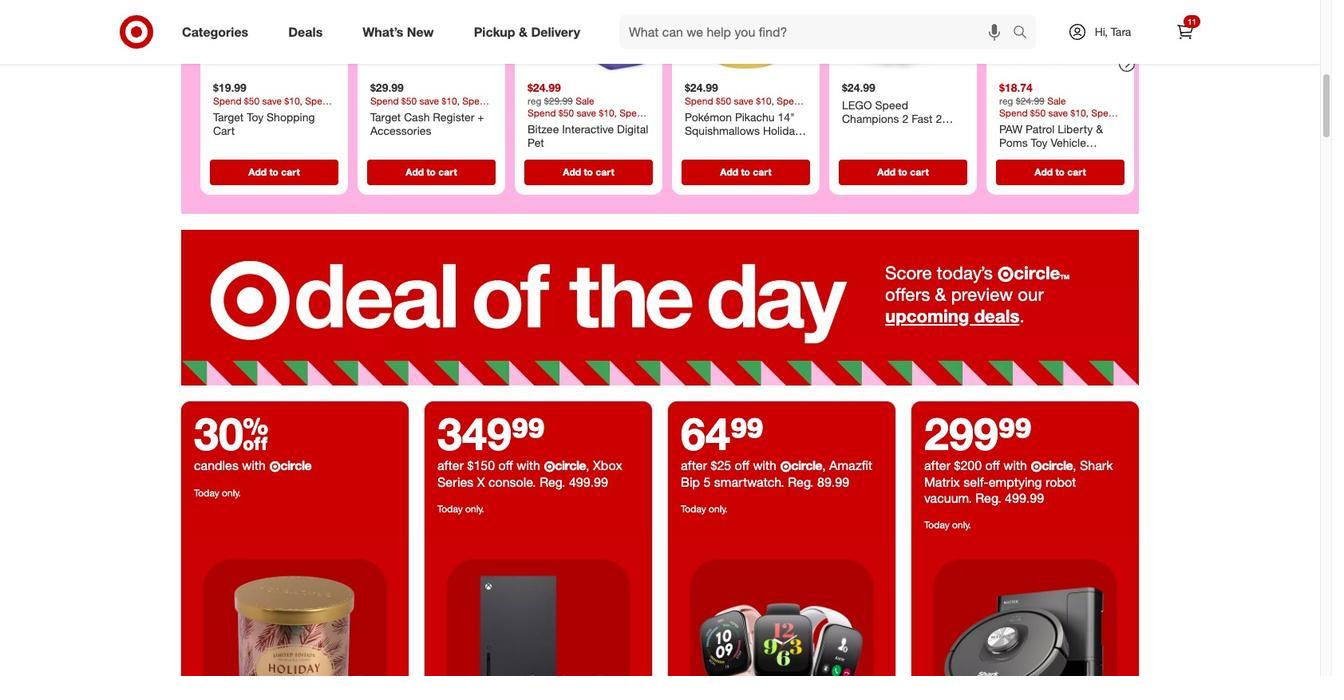 Task type: locate. For each thing, give the bounding box(es) containing it.
1 horizontal spatial 99
[[731, 407, 764, 461]]

only. for 64
[[709, 503, 728, 515]]

our
[[1018, 283, 1044, 305]]

1 horizontal spatial sale
[[1048, 95, 1067, 107]]

add for target cash register + accessories
[[406, 166, 424, 178]]

$24.99 up lego
[[842, 81, 876, 94]]

sale inside $18.74 reg $24.99 sale
[[1048, 95, 1067, 107]]

toy down patrol
[[1031, 136, 1048, 150]]

2 up skyline
[[936, 112, 942, 126]]

only. down the vacuum.
[[953, 519, 972, 531]]

1 horizontal spatial &
[[935, 283, 947, 305]]

matrix
[[925, 475, 961, 491]]

cart down holiday
[[753, 166, 772, 178]]

0 vertical spatial &
[[519, 24, 528, 40]]

target deal of the day image for 64 99
[[668, 538, 896, 676]]

hi, tara
[[1095, 25, 1132, 38]]

1 99 from the left
[[512, 407, 545, 461]]

sale inside $24.99 reg $29.99 sale
[[576, 95, 595, 107]]

add to cart for target cash register + accessories
[[406, 166, 457, 178]]

$24.99 reg $29.99 sale
[[528, 81, 595, 107]]

cart down target cash register + accessories in the top of the page
[[439, 166, 457, 178]]

2 add to cart from the left
[[406, 166, 457, 178]]

, for 299 99
[[1073, 458, 1077, 474]]

1 sale from the left
[[576, 95, 595, 107]]

$24.99 for $24.99 reg $29.99 sale
[[528, 81, 561, 94]]

fast
[[912, 112, 933, 126]]

cart
[[281, 166, 300, 178], [439, 166, 457, 178], [596, 166, 615, 178], [753, 166, 772, 178], [911, 166, 929, 178], [1068, 166, 1087, 178]]

target toy shopping cart
[[213, 110, 315, 138]]

99 for 64
[[731, 407, 764, 461]]

after for 349
[[438, 458, 464, 474]]

to down target cash register + accessories in the top of the page
[[427, 166, 436, 178]]

liberty
[[1058, 122, 1093, 136]]

add to cart button for target cash register + accessories
[[367, 160, 496, 185]]

pikachu
[[735, 110, 775, 124]]

add
[[249, 166, 267, 178], [406, 166, 424, 178], [563, 166, 581, 178], [721, 166, 739, 178], [878, 166, 896, 178], [1035, 166, 1053, 178]]

today only. down 5
[[681, 503, 728, 515]]

with up smartwatch.
[[753, 458, 777, 474]]

add down target toy shopping cart
[[249, 166, 267, 178]]

add for lego speed champions 2 fast 2 furious nissan skyline gt-r (r34) 76917
[[878, 166, 896, 178]]

299
[[925, 407, 999, 461]]

console.
[[489, 475, 536, 491]]

only.
[[222, 487, 241, 499], [466, 503, 485, 515], [709, 503, 728, 515], [953, 519, 972, 531]]

299 99
[[925, 407, 1032, 461]]

76917
[[900, 140, 931, 154]]

to for bitzee interactive digital pet
[[584, 166, 593, 178]]

1 to from the left
[[269, 166, 279, 178]]

1 horizontal spatial ,
[[823, 458, 826, 474]]

reg. right console.
[[540, 475, 566, 491]]

0 horizontal spatial target
[[213, 110, 244, 124]]

$200
[[955, 458, 982, 474]]

with up emptying
[[1004, 458, 1028, 474]]

add to cart down vehicle
[[1035, 166, 1087, 178]]

after up 'bip'
[[681, 458, 708, 474]]

target inside target toy shopping cart
[[213, 110, 244, 124]]

circle left xbox
[[555, 458, 586, 474]]

$24.99 for $24.99 lego speed champions 2 fast 2 furious nissan skyline gt-r (r34) 76917
[[842, 81, 876, 94]]

3 cart from the left
[[596, 166, 615, 178]]

6 to from the left
[[1056, 166, 1065, 178]]

reg up bitzee
[[528, 95, 542, 107]]

$24.99
[[528, 81, 561, 94], [685, 81, 719, 94], [842, 81, 876, 94], [1016, 95, 1045, 107]]

4 add from the left
[[721, 166, 739, 178]]

5 cart from the left
[[911, 166, 929, 178]]

add to cart button down bitzee interactive digital pet
[[525, 160, 653, 185]]

after $25 off with
[[681, 458, 781, 474]]

64 99
[[681, 407, 764, 461]]

6 cart from the left
[[1068, 166, 1087, 178]]

$24.99 inside $24.99 reg $29.99 sale
[[528, 81, 561, 94]]

$29.99 up bitzee
[[545, 95, 573, 107]]

1 horizontal spatial target
[[371, 110, 401, 124]]

$29.99 inside $24.99 reg $29.99 sale
[[545, 95, 573, 107]]

1 horizontal spatial after
[[681, 458, 708, 474]]

$24.99 inside $24.99 lego speed champions 2 fast 2 furious nissan skyline gt-r (r34) 76917
[[842, 81, 876, 94]]

& inside score today's ◎ circle tm offers & preview our upcoming deals .
[[935, 283, 947, 305]]

pokémon pikachu 14" squishmallows holiday plush image
[[679, 0, 814, 75]]

after up series
[[438, 458, 464, 474]]

99 for 349
[[512, 407, 545, 461]]

2 up nissan
[[903, 112, 909, 126]]

2 horizontal spatial after
[[925, 458, 951, 474]]

sale up interactive
[[576, 95, 595, 107]]

today
[[194, 487, 219, 499], [438, 503, 463, 515], [681, 503, 707, 515], [925, 519, 950, 531]]

to for lego speed champions 2 fast 2 furious nissan skyline gt-r (r34) 76917
[[899, 166, 908, 178]]

0 horizontal spatial sale
[[576, 95, 595, 107]]

today down 'bip'
[[681, 503, 707, 515]]

add to cart button down target cash register + accessories in the top of the page
[[367, 160, 496, 185]]

robot
[[1046, 475, 1077, 491]]

hi,
[[1095, 25, 1108, 38]]

2 target from the left
[[371, 110, 401, 124]]

pokémon pikachu 14" squishmallows holiday plush
[[685, 110, 801, 152]]

with right candles
[[242, 458, 266, 474]]

add to cart down target toy shopping cart
[[249, 166, 300, 178]]

, up robot
[[1073, 458, 1077, 474]]

target for target toy shopping cart
[[213, 110, 244, 124]]

2 reg from the left
[[1000, 95, 1014, 107]]

, inside , xbox series x console. reg. 499.99
[[586, 458, 590, 474]]

what's new
[[363, 24, 434, 40]]

today down the vacuum.
[[925, 519, 950, 531]]

target deal of the day image
[[181, 230, 1140, 386], [181, 538, 409, 676], [425, 538, 652, 676], [668, 538, 896, 676], [912, 538, 1140, 676]]

, inside , shark matrix self-emptying robot vacuum. reg. 499.99
[[1073, 458, 1077, 474]]

to down 76917
[[899, 166, 908, 178]]

4 cart from the left
[[753, 166, 772, 178]]

1 horizontal spatial 499.99
[[1005, 491, 1045, 507]]

skyline
[[919, 126, 955, 140]]

0 horizontal spatial &
[[519, 24, 528, 40]]

after for 64
[[681, 458, 708, 474]]

99
[[512, 407, 545, 461], [731, 407, 764, 461], [999, 407, 1032, 461]]

0 horizontal spatial 499.99
[[569, 475, 608, 491]]

$24.99 up pokémon
[[685, 81, 719, 94]]

0 horizontal spatial after
[[438, 458, 464, 474]]

6 add to cart button from the left
[[997, 160, 1125, 185]]

add to cart button down vehicle
[[997, 160, 1125, 185]]

(r34)
[[871, 140, 897, 154]]

1 reg from the left
[[528, 95, 542, 107]]

add to cart button for paw patrol liberty & poms toy vehicle playset
[[997, 160, 1125, 185]]

2 off from the left
[[735, 458, 750, 474]]

2 sale from the left
[[1048, 95, 1067, 107]]

off
[[499, 458, 513, 474], [735, 458, 750, 474], [986, 458, 1000, 474]]

$24.99 up bitzee
[[528, 81, 561, 94]]

2 after from the left
[[681, 458, 708, 474]]

off for 299
[[986, 458, 1000, 474]]

with up console.
[[517, 458, 541, 474]]

reg.
[[540, 475, 566, 491], [788, 475, 814, 491], [976, 491, 1002, 507]]

reg inside $18.74 reg $24.99 sale
[[1000, 95, 1014, 107]]

speed
[[876, 98, 909, 112]]

3 with from the left
[[753, 458, 777, 474]]

2 horizontal spatial reg.
[[976, 491, 1002, 507]]

add to cart
[[249, 166, 300, 178], [406, 166, 457, 178], [563, 166, 615, 178], [721, 166, 772, 178], [878, 166, 929, 178], [1035, 166, 1087, 178]]

& right liberty
[[1097, 122, 1104, 136]]

toy
[[247, 110, 264, 124], [1031, 136, 1048, 150]]

3 off from the left
[[986, 458, 1000, 474]]

add to cart button
[[210, 160, 339, 185], [367, 160, 496, 185], [525, 160, 653, 185], [682, 160, 811, 185], [839, 160, 968, 185], [997, 160, 1125, 185]]

add to cart button down target toy shopping cart
[[210, 160, 339, 185]]

& right pickup
[[519, 24, 528, 40]]

to for pokémon pikachu 14" squishmallows holiday plush
[[741, 166, 751, 178]]

2 horizontal spatial &
[[1097, 122, 1104, 136]]

, amazfit bip 5 smartwatch. reg. 89.99
[[681, 458, 873, 491]]

today down series
[[438, 503, 463, 515]]

99 up console.
[[512, 407, 545, 461]]

add down paw patrol liberty & poms toy vehicle playset
[[1035, 166, 1053, 178]]

1 cart from the left
[[281, 166, 300, 178]]

0 horizontal spatial 2
[[903, 112, 909, 126]]

register
[[433, 110, 475, 124]]

2 cart from the left
[[439, 166, 457, 178]]

cart down target toy shopping cart
[[281, 166, 300, 178]]

circle for 64 99
[[792, 458, 823, 474]]

5 add to cart button from the left
[[839, 160, 968, 185]]

& inside the pickup & delivery link
[[519, 24, 528, 40]]

add down (r34) at right top
[[878, 166, 896, 178]]

0 horizontal spatial toy
[[247, 110, 264, 124]]

circle right candles with
[[281, 458, 312, 474]]

with for 299
[[1004, 458, 1028, 474]]

what's
[[363, 24, 404, 40]]

to down bitzee interactive digital pet
[[584, 166, 593, 178]]

accessories
[[371, 124, 432, 138]]

2 horizontal spatial off
[[986, 458, 1000, 474]]

, left xbox
[[586, 458, 590, 474]]

delivery
[[531, 24, 581, 40]]

4 with from the left
[[1004, 458, 1028, 474]]

2 , from the left
[[823, 458, 826, 474]]

add to cart button down 76917
[[839, 160, 968, 185]]

2 vertical spatial &
[[935, 283, 947, 305]]

toy left the shopping
[[247, 110, 264, 124]]

2 horizontal spatial ,
[[1073, 458, 1077, 474]]

add down accessories
[[406, 166, 424, 178]]

target up the "cart"
[[213, 110, 244, 124]]

1 vertical spatial toy
[[1031, 136, 1048, 150]]

$24.99 for $24.99
[[685, 81, 719, 94]]

reg
[[528, 95, 542, 107], [1000, 95, 1014, 107]]

5 to from the left
[[899, 166, 908, 178]]

cart for target cash register + accessories
[[439, 166, 457, 178]]

14"
[[778, 110, 795, 124]]

lego speed champions 2 fast 2 furious nissan skyline gt-r (r34) 76917 image
[[836, 0, 971, 75]]

1 horizontal spatial 2
[[936, 112, 942, 126]]

1 vertical spatial &
[[1097, 122, 1104, 136]]

2 to from the left
[[427, 166, 436, 178]]

2 add from the left
[[406, 166, 424, 178]]

reg inside $24.99 reg $29.99 sale
[[528, 95, 542, 107]]

0 horizontal spatial reg.
[[540, 475, 566, 491]]

add down bitzee interactive digital pet
[[563, 166, 581, 178]]

& right offers on the top right of the page
[[935, 283, 947, 305]]

1 , from the left
[[586, 458, 590, 474]]

5 add to cart from the left
[[878, 166, 929, 178]]

4 add to cart button from the left
[[682, 160, 811, 185]]

off up "self-"
[[986, 458, 1000, 474]]

3 99 from the left
[[999, 407, 1032, 461]]

after up matrix
[[925, 458, 951, 474]]

to for target toy shopping cart
[[269, 166, 279, 178]]

sale
[[576, 95, 595, 107], [1048, 95, 1067, 107]]

reg. down after $200 off with
[[976, 491, 1002, 507]]

3 add to cart from the left
[[563, 166, 615, 178]]

1 horizontal spatial reg.
[[788, 475, 814, 491]]

series
[[438, 475, 474, 491]]

deals link
[[275, 14, 343, 50]]

2
[[903, 112, 909, 126], [936, 112, 942, 126]]

reg. inside , xbox series x console. reg. 499.99
[[540, 475, 566, 491]]

add to cart down 76917
[[878, 166, 929, 178]]

499.99 down xbox
[[569, 475, 608, 491]]

add to cart for pokémon pikachu 14" squishmallows holiday plush
[[721, 166, 772, 178]]

paw
[[1000, 122, 1023, 136]]

add down squishmallows
[[721, 166, 739, 178]]

4 to from the left
[[741, 166, 751, 178]]

what's new link
[[349, 14, 454, 50]]

to down target toy shopping cart
[[269, 166, 279, 178]]

1 after from the left
[[438, 458, 464, 474]]

3 after from the left
[[925, 458, 951, 474]]

amazfit
[[830, 458, 873, 474]]

add to cart down bitzee interactive digital pet
[[563, 166, 615, 178]]

add to cart down target cash register + accessories in the top of the page
[[406, 166, 457, 178]]

add to cart down pokémon pikachu 14" squishmallows holiday plush
[[721, 166, 772, 178]]

$24.99 down $18.74
[[1016, 95, 1045, 107]]

target cash register + accessories image
[[364, 0, 499, 75]]

499.99 left robot
[[1005, 491, 1045, 507]]

99 up emptying
[[999, 407, 1032, 461]]

3 add from the left
[[563, 166, 581, 178]]

target up accessories
[[371, 110, 401, 124]]

64
[[681, 407, 731, 461]]

poms
[[1000, 136, 1028, 150]]

sale for $24.99
[[576, 95, 595, 107]]

6 add from the left
[[1035, 166, 1053, 178]]

1 add to cart from the left
[[249, 166, 300, 178]]

2 add to cart button from the left
[[367, 160, 496, 185]]

only. down 5
[[709, 503, 728, 515]]

cart down vehicle
[[1068, 166, 1087, 178]]

circle
[[1014, 262, 1061, 283], [281, 458, 312, 474], [555, 458, 586, 474], [792, 458, 823, 474], [1042, 458, 1073, 474]]

candles
[[194, 458, 239, 474]]

target
[[213, 110, 244, 124], [371, 110, 401, 124]]

only. down x
[[466, 503, 485, 515]]

today only. down the vacuum.
[[925, 519, 972, 531]]

,
[[586, 458, 590, 474], [823, 458, 826, 474], [1073, 458, 1077, 474]]

cart down bitzee interactive digital pet
[[596, 166, 615, 178]]

add to cart button down pokémon pikachu 14" squishmallows holiday plush
[[682, 160, 811, 185]]

5 add from the left
[[878, 166, 896, 178]]

off for 349
[[499, 458, 513, 474]]

reg down $18.74
[[1000, 95, 1014, 107]]

2 with from the left
[[517, 458, 541, 474]]

, up 89.99
[[823, 458, 826, 474]]

search button
[[1006, 14, 1045, 53]]

3 to from the left
[[584, 166, 593, 178]]

sale up patrol
[[1048, 95, 1067, 107]]

99 up smartwatch.
[[731, 407, 764, 461]]

toy inside target toy shopping cart
[[247, 110, 264, 124]]

0 vertical spatial toy
[[247, 110, 264, 124]]

paw patrol liberty & poms toy vehicle playset image
[[993, 0, 1128, 75]]

1 horizontal spatial toy
[[1031, 136, 1048, 150]]

1 horizontal spatial $29.99
[[545, 95, 573, 107]]

search
[[1006, 25, 1045, 41]]

reg. inside , amazfit bip 5 smartwatch. reg. 89.99
[[788, 475, 814, 491]]

4 add to cart from the left
[[721, 166, 772, 178]]

today only. down series
[[438, 503, 485, 515]]

to down pokémon pikachu 14" squishmallows holiday plush
[[741, 166, 751, 178]]

1 off from the left
[[499, 458, 513, 474]]

carousel region
[[181, 0, 1140, 230]]

499.99
[[569, 475, 608, 491], [1005, 491, 1045, 507]]

off up console.
[[499, 458, 513, 474]]

only. for 299
[[953, 519, 972, 531]]

lego
[[842, 98, 873, 112]]

target toy shopping cart image
[[207, 0, 342, 75]]

0 horizontal spatial off
[[499, 458, 513, 474]]

pickup
[[474, 24, 516, 40]]

cart down 76917
[[911, 166, 929, 178]]

to down vehicle
[[1056, 166, 1065, 178]]

, xbox series x console. reg. 499.99
[[438, 458, 623, 491]]

1 horizontal spatial reg
[[1000, 95, 1014, 107]]

circle up 89.99
[[792, 458, 823, 474]]

circle up . at the top of page
[[1014, 262, 1061, 283]]

holiday
[[763, 124, 801, 138]]

with
[[242, 458, 266, 474], [517, 458, 541, 474], [753, 458, 777, 474], [1004, 458, 1028, 474]]

0 horizontal spatial ,
[[586, 458, 590, 474]]

reg. for 349 99
[[540, 475, 566, 491]]

bitzee
[[528, 122, 559, 136]]

, inside , amazfit bip 5 smartwatch. reg. 89.99
[[823, 458, 826, 474]]

pickup & delivery link
[[461, 14, 601, 50]]

circle up robot
[[1042, 458, 1073, 474]]

target inside target cash register + accessories
[[371, 110, 401, 124]]

0 horizontal spatial reg
[[528, 95, 542, 107]]

1 target from the left
[[213, 110, 244, 124]]

cart for lego speed champions 2 fast 2 furious nissan skyline gt-r (r34) 76917
[[911, 166, 929, 178]]

◎
[[998, 265, 1014, 283]]

to
[[269, 166, 279, 178], [427, 166, 436, 178], [584, 166, 593, 178], [741, 166, 751, 178], [899, 166, 908, 178], [1056, 166, 1065, 178]]

1 horizontal spatial off
[[735, 458, 750, 474]]

reg. left 89.99
[[788, 475, 814, 491]]

$29.99 up accessories
[[371, 81, 404, 94]]

3 add to cart button from the left
[[525, 160, 653, 185]]

1 add to cart button from the left
[[210, 160, 339, 185]]

0 horizontal spatial $29.99
[[371, 81, 404, 94]]

off up smartwatch.
[[735, 458, 750, 474]]

2 horizontal spatial 99
[[999, 407, 1032, 461]]

349 99
[[438, 407, 545, 461]]

add to cart for paw patrol liberty & poms toy vehicle playset
[[1035, 166, 1087, 178]]

today for 349
[[438, 503, 463, 515]]

3 , from the left
[[1073, 458, 1077, 474]]

2 99 from the left
[[731, 407, 764, 461]]

6 add to cart from the left
[[1035, 166, 1087, 178]]

499.99 inside , shark matrix self-emptying robot vacuum. reg. 499.99
[[1005, 491, 1045, 507]]

0 horizontal spatial 99
[[512, 407, 545, 461]]

1 add from the left
[[249, 166, 267, 178]]

5
[[704, 475, 711, 491]]



Task type: vqa. For each thing, say whether or not it's contained in the screenshot.
Paper
no



Task type: describe. For each thing, give the bounding box(es) containing it.
with for 349
[[517, 458, 541, 474]]

add for target toy shopping cart
[[249, 166, 267, 178]]

cart for target toy shopping cart
[[281, 166, 300, 178]]

What can we help you find? suggestions appear below search field
[[620, 14, 1017, 50]]

today only. for 64 99
[[681, 503, 728, 515]]

add to cart for target toy shopping cart
[[249, 166, 300, 178]]

bitzee interactive digital pet
[[528, 122, 649, 150]]

toy inside paw patrol liberty & poms toy vehicle playset
[[1031, 136, 1048, 150]]

& inside paw patrol liberty & poms toy vehicle playset
[[1097, 122, 1104, 136]]

add to cart button for target toy shopping cart
[[210, 160, 339, 185]]

categories link
[[168, 14, 268, 50]]

reg for $24.99
[[528, 95, 542, 107]]

$19.99
[[213, 81, 247, 94]]

$150
[[468, 458, 495, 474]]

add for paw patrol liberty & poms toy vehicle playset
[[1035, 166, 1053, 178]]

today for 64
[[681, 503, 707, 515]]

playset
[[1000, 150, 1036, 164]]

with for 64
[[753, 458, 777, 474]]

deals
[[975, 305, 1020, 326]]

89.99
[[818, 475, 850, 491]]

offers
[[886, 283, 931, 305]]

score today's ◎ circle tm offers & preview our upcoming deals .
[[886, 262, 1070, 326]]

pet
[[528, 136, 544, 150]]

tara
[[1111, 25, 1132, 38]]

99 for 299
[[999, 407, 1032, 461]]

, for 64 99
[[823, 458, 826, 474]]

after for 299
[[925, 458, 951, 474]]

plush
[[685, 138, 713, 152]]

cart for pokémon pikachu 14" squishmallows holiday plush
[[753, 166, 772, 178]]

pickup & delivery
[[474, 24, 581, 40]]

emptying
[[989, 475, 1043, 491]]

bitzee interactive digital pet image
[[521, 0, 656, 75]]

pokémon
[[685, 110, 732, 124]]

circle for 349 99
[[555, 458, 586, 474]]

cash
[[404, 110, 430, 124]]

reg. inside , shark matrix self-emptying robot vacuum. reg. 499.99
[[976, 491, 1002, 507]]

x
[[477, 475, 485, 491]]

self-
[[964, 475, 989, 491]]

reg for $18.74
[[1000, 95, 1014, 107]]

vacuum.
[[925, 491, 973, 507]]

target cash register + accessories
[[371, 110, 485, 138]]

gt-
[[842, 140, 860, 154]]

1 with from the left
[[242, 458, 266, 474]]

interactive
[[562, 122, 614, 136]]

+
[[478, 110, 485, 124]]

target deal of the day image for 349 99
[[425, 538, 652, 676]]

$24.99 inside $18.74 reg $24.99 sale
[[1016, 95, 1045, 107]]

today only. down candles
[[194, 487, 241, 499]]

bip
[[681, 475, 700, 491]]

add to cart button for lego speed champions 2 fast 2 furious nissan skyline gt-r (r34) 76917
[[839, 160, 968, 185]]

nissan
[[882, 126, 916, 140]]

add to cart for lego speed champions 2 fast 2 furious nissan skyline gt-r (r34) 76917
[[878, 166, 929, 178]]

11
[[1188, 17, 1197, 26]]

cart for bitzee interactive digital pet
[[596, 166, 615, 178]]

target for target cash register + accessories
[[371, 110, 401, 124]]

after $200 off with
[[925, 458, 1031, 474]]

30
[[194, 407, 269, 461]]

new
[[407, 24, 434, 40]]

only. down candles with
[[222, 487, 241, 499]]

add for bitzee interactive digital pet
[[563, 166, 581, 178]]

349
[[438, 407, 512, 461]]

off for 64
[[735, 458, 750, 474]]

vehicle
[[1051, 136, 1087, 150]]

cart for paw patrol liberty & poms toy vehicle playset
[[1068, 166, 1087, 178]]

$24.99 lego speed champions 2 fast 2 furious nissan skyline gt-r (r34) 76917
[[842, 81, 955, 154]]

champions
[[842, 112, 900, 126]]

paw patrol liberty & poms toy vehicle playset
[[1000, 122, 1104, 164]]

, shark matrix self-emptying robot vacuum. reg. 499.99
[[925, 458, 1114, 507]]

499.99 inside , xbox series x console. reg. 499.99
[[569, 475, 608, 491]]

to for target cash register + accessories
[[427, 166, 436, 178]]

add to cart button for pokémon pikachu 14" squishmallows holiday plush
[[682, 160, 811, 185]]

to for paw patrol liberty & poms toy vehicle playset
[[1056, 166, 1065, 178]]

$18.74
[[1000, 81, 1033, 94]]

deals
[[288, 24, 323, 40]]

candles with
[[194, 458, 269, 474]]

circle inside score today's ◎ circle tm offers & preview our upcoming deals .
[[1014, 262, 1061, 283]]

shopping
[[267, 110, 315, 124]]

r
[[860, 140, 868, 154]]

today only. for 299 99
[[925, 519, 972, 531]]

, for 349 99
[[586, 458, 590, 474]]

cart
[[213, 124, 235, 138]]

furious
[[842, 126, 879, 140]]

circle for 299 99
[[1042, 458, 1073, 474]]

xbox
[[593, 458, 623, 474]]

only. for 349
[[466, 503, 485, 515]]

.
[[1020, 305, 1025, 326]]

1 2 from the left
[[903, 112, 909, 126]]

target deal of the day image for 299 99
[[912, 538, 1140, 676]]

today for 299
[[925, 519, 950, 531]]

$18.74 reg $24.99 sale
[[1000, 81, 1067, 107]]

reg. for 64 99
[[788, 475, 814, 491]]

add to cart button for bitzee interactive digital pet
[[525, 160, 653, 185]]

patrol
[[1026, 122, 1055, 136]]

tm
[[1061, 273, 1070, 281]]

$25
[[711, 458, 732, 474]]

after $150 off with
[[438, 458, 544, 474]]

today down candles
[[194, 487, 219, 499]]

digital
[[617, 122, 649, 136]]

categories
[[182, 24, 249, 40]]

upcoming
[[886, 305, 970, 326]]

sale for $18.74
[[1048, 95, 1067, 107]]

today's
[[937, 262, 993, 283]]

add for pokémon pikachu 14" squishmallows holiday plush
[[721, 166, 739, 178]]

2 2 from the left
[[936, 112, 942, 126]]

11 link
[[1168, 14, 1203, 50]]

today only. for 349 99
[[438, 503, 485, 515]]

score
[[886, 262, 932, 283]]

smartwatch.
[[715, 475, 785, 491]]

add to cart for bitzee interactive digital pet
[[563, 166, 615, 178]]

preview
[[952, 283, 1013, 305]]



